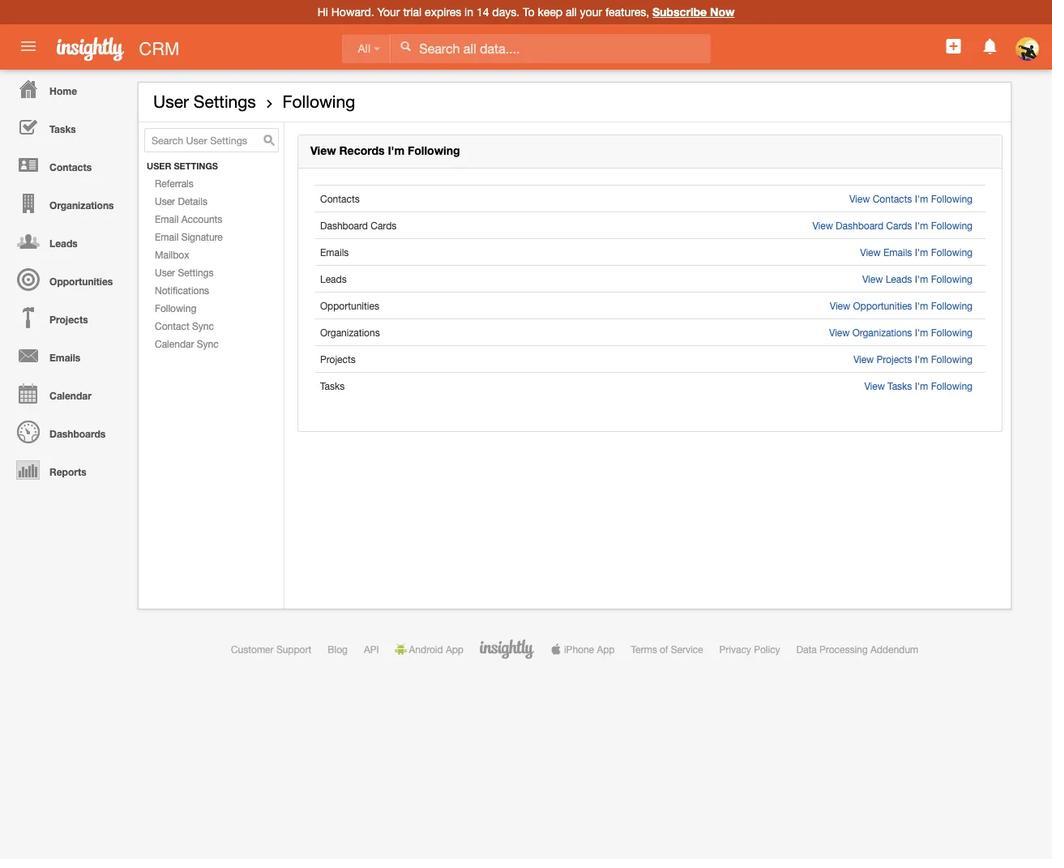 Task type: locate. For each thing, give the bounding box(es) containing it.
0 horizontal spatial leads
[[49, 237, 78, 249]]

opportunities up view organizations i'm following link
[[853, 300, 912, 311]]

terms
[[631, 644, 657, 655]]

following up view emails i'm following link
[[931, 193, 973, 204]]

policy
[[754, 644, 780, 655]]

calendar
[[155, 338, 194, 349], [49, 390, 91, 401]]

following down view projects i'm following link
[[931, 380, 973, 392]]

0 vertical spatial settings
[[194, 92, 256, 111]]

privacy
[[719, 644, 751, 655]]

following down view emails i'm following
[[931, 273, 973, 285]]

settings up notifications
[[178, 267, 214, 278]]

1 vertical spatial user
[[155, 195, 175, 207]]

2 vertical spatial user
[[155, 267, 175, 278]]

contacts up the view dashboard cards i'm following 'link'
[[873, 193, 912, 204]]

calendar up dashboards link
[[49, 390, 91, 401]]

2 dashboard from the left
[[836, 220, 883, 231]]

contacts inside navigation
[[49, 161, 92, 173]]

hi
[[317, 5, 328, 19]]

dashboard
[[320, 220, 368, 231], [836, 220, 883, 231]]

calendar inside user settings referrals user details email accounts email signature mailbox user settings notifications following contact sync calendar sync
[[155, 338, 194, 349]]

opportunities up projects link
[[49, 276, 113, 287]]

contacts up dashboard cards
[[320, 193, 360, 204]]

0 vertical spatial calendar
[[155, 338, 194, 349]]

1 horizontal spatial projects
[[320, 353, 356, 365]]

mailbox
[[155, 249, 189, 260]]

opportunities down dashboard cards
[[320, 300, 379, 311]]

of
[[660, 644, 668, 655]]

user
[[153, 92, 189, 111], [155, 195, 175, 207], [155, 267, 175, 278]]

0 horizontal spatial tasks
[[49, 123, 76, 135]]

view emails i'm following
[[860, 246, 973, 258]]

user settings link up notifications
[[139, 263, 284, 281]]

cards down view contacts i'm following
[[886, 220, 912, 231]]

app
[[446, 644, 464, 655], [597, 644, 615, 655]]

1 vertical spatial calendar
[[49, 390, 91, 401]]

sync up calendar sync link
[[192, 320, 214, 332]]

0 horizontal spatial opportunities
[[49, 276, 113, 287]]

contacts link
[[4, 146, 130, 184]]

contacts up organizations link
[[49, 161, 92, 173]]

following for view emails i'm following
[[931, 246, 973, 258]]

calendar down contact
[[155, 338, 194, 349]]

1 horizontal spatial dashboard
[[836, 220, 883, 231]]

email down details
[[155, 213, 179, 225]]

emails link
[[4, 336, 130, 374]]

iphone app link
[[550, 644, 615, 655]]

blog link
[[328, 644, 348, 655]]

0 horizontal spatial contacts
[[49, 161, 92, 173]]

records
[[339, 144, 385, 157]]

user down the referrals
[[155, 195, 175, 207]]

1 horizontal spatial app
[[597, 644, 615, 655]]

0 horizontal spatial calendar
[[49, 390, 91, 401]]

i'm up view dashboard cards i'm following
[[915, 193, 928, 204]]

2 email from the top
[[155, 231, 179, 242]]

user down mailbox
[[155, 267, 175, 278]]

0 horizontal spatial app
[[446, 644, 464, 655]]

subscribe
[[652, 5, 707, 19]]

2 horizontal spatial leads
[[886, 273, 912, 285]]

all
[[566, 5, 577, 19]]

notifications
[[155, 285, 209, 296]]

i'm right records
[[388, 144, 405, 157]]

following inside user settings referrals user details email accounts email signature mailbox user settings notifications following contact sync calendar sync
[[155, 302, 196, 314]]

following link down notifications
[[139, 299, 284, 317]]

all
[[358, 42, 370, 55]]

i'm down view emails i'm following
[[915, 273, 928, 285]]

view leads i'm following link
[[862, 273, 973, 285]]

2 horizontal spatial contacts
[[873, 193, 912, 204]]

following link
[[282, 92, 355, 111], [139, 299, 284, 317]]

service
[[671, 644, 703, 655]]

settings
[[194, 92, 256, 111], [178, 267, 214, 278]]

organizations link
[[4, 184, 130, 222]]

1 horizontal spatial cards
[[886, 220, 912, 231]]

following up contact
[[155, 302, 196, 314]]

0 vertical spatial user settings link
[[153, 92, 256, 111]]

home link
[[4, 70, 130, 108]]

sync
[[192, 320, 214, 332], [197, 338, 219, 349]]

support
[[276, 644, 311, 655]]

tasks
[[49, 123, 76, 135], [320, 380, 345, 392], [888, 380, 912, 392]]

api link
[[364, 644, 379, 655]]

navigation
[[0, 70, 130, 489]]

following up view projects i'm following
[[931, 327, 973, 338]]

leads inside leads link
[[49, 237, 78, 249]]

addendum
[[870, 644, 918, 655]]

dashboard down records
[[320, 220, 368, 231]]

view organizations i'm following
[[829, 327, 973, 338]]

app right android
[[446, 644, 464, 655]]

1 app from the left
[[446, 644, 464, 655]]

0 horizontal spatial projects
[[49, 314, 88, 325]]

cards down view records i'm following
[[371, 220, 397, 231]]

view opportunities i'm following link
[[830, 300, 973, 311]]

emails
[[320, 246, 349, 258], [883, 246, 912, 258], [49, 352, 80, 363]]

2 horizontal spatial tasks
[[888, 380, 912, 392]]

android app
[[409, 644, 464, 655]]

android app link
[[395, 644, 464, 655]]

1 horizontal spatial emails
[[320, 246, 349, 258]]

leads up opportunities link
[[49, 237, 78, 249]]

privacy policy
[[719, 644, 780, 655]]

0 horizontal spatial cards
[[371, 220, 397, 231]]

i'm for emails
[[915, 246, 928, 258]]

view for view organizations i'm following
[[829, 327, 850, 338]]

following right records
[[408, 144, 460, 157]]

emails down the view dashboard cards i'm following 'link'
[[883, 246, 912, 258]]

i'm down view projects i'm following link
[[915, 380, 928, 392]]

1 horizontal spatial calendar
[[155, 338, 194, 349]]

0 vertical spatial email
[[155, 213, 179, 225]]

i'm
[[388, 144, 405, 157], [915, 193, 928, 204], [915, 220, 928, 231], [915, 246, 928, 258], [915, 273, 928, 285], [915, 300, 928, 311], [915, 327, 928, 338], [915, 353, 928, 365], [915, 380, 928, 392]]

opportunities
[[49, 276, 113, 287], [320, 300, 379, 311], [853, 300, 912, 311]]

email accounts link
[[139, 210, 284, 228]]

user settings link up search user settings text field in the top of the page
[[153, 92, 256, 111]]

0 horizontal spatial emails
[[49, 352, 80, 363]]

Search User Settings text field
[[144, 128, 279, 152]]

emails down dashboard cards
[[320, 246, 349, 258]]

organizations
[[49, 199, 114, 211], [320, 327, 380, 338], [852, 327, 912, 338]]

processing
[[819, 644, 868, 655]]

1 vertical spatial settings
[[178, 267, 214, 278]]

customer
[[231, 644, 274, 655]]

1 vertical spatial sync
[[197, 338, 219, 349]]

user down "crm"
[[153, 92, 189, 111]]

following down view leads i'm following
[[931, 300, 973, 311]]

cards
[[371, 220, 397, 231], [886, 220, 912, 231]]

0 horizontal spatial organizations
[[49, 199, 114, 211]]

email up mailbox
[[155, 231, 179, 242]]

i'm up view tasks i'm following
[[915, 353, 928, 365]]

1 vertical spatial email
[[155, 231, 179, 242]]

view contacts i'm following link
[[849, 193, 973, 204]]

i'm up view projects i'm following link
[[915, 327, 928, 338]]

1 horizontal spatial organizations
[[320, 327, 380, 338]]

following for view leads i'm following
[[931, 273, 973, 285]]

following link up records
[[282, 92, 355, 111]]

app right iphone
[[597, 644, 615, 655]]

following up view tasks i'm following
[[931, 353, 973, 365]]

referrals link
[[139, 174, 284, 192]]

leads
[[49, 237, 78, 249], [320, 273, 347, 285], [886, 273, 912, 285]]

i'm for records
[[388, 144, 405, 157]]

calendar link
[[4, 374, 130, 413]]

leads down dashboard cards
[[320, 273, 347, 285]]

0 vertical spatial following link
[[282, 92, 355, 111]]

sync down contact sync link
[[197, 338, 219, 349]]

i'm down view leads i'm following link
[[915, 300, 928, 311]]

view for view leads i'm following
[[862, 273, 883, 285]]

projects inside navigation
[[49, 314, 88, 325]]

terms of service
[[631, 644, 703, 655]]

organizations inside organizations link
[[49, 199, 114, 211]]

2 app from the left
[[597, 644, 615, 655]]

1 horizontal spatial tasks
[[320, 380, 345, 392]]

following for view organizations i'm following
[[931, 327, 973, 338]]

settings up search user settings text field in the top of the page
[[194, 92, 256, 111]]

1 horizontal spatial leads
[[320, 273, 347, 285]]

following for view records i'm following
[[408, 144, 460, 157]]

i'm up view leads i'm following
[[915, 246, 928, 258]]

projects
[[49, 314, 88, 325], [320, 353, 356, 365], [877, 353, 912, 365]]

view for view opportunities i'm following
[[830, 300, 850, 311]]

in
[[465, 5, 473, 19]]

to
[[523, 5, 535, 19]]

i'm for organizations
[[915, 327, 928, 338]]

leads up view opportunities i'm following
[[886, 273, 912, 285]]

following up records
[[282, 92, 355, 111]]

email
[[155, 213, 179, 225], [155, 231, 179, 242]]

following up view leads i'm following
[[931, 246, 973, 258]]

0 horizontal spatial dashboard
[[320, 220, 368, 231]]

android
[[409, 644, 443, 655]]

emails up calendar link
[[49, 352, 80, 363]]

dashboard down view contacts i'm following
[[836, 220, 883, 231]]



Task type: describe. For each thing, give the bounding box(es) containing it.
signature
[[181, 231, 223, 242]]

customer support link
[[231, 644, 311, 655]]

dashboard cards
[[320, 220, 397, 231]]

mailbox link
[[139, 246, 284, 263]]

view leads i'm following
[[862, 273, 973, 285]]

following for view projects i'm following
[[931, 353, 973, 365]]

all link
[[342, 34, 391, 64]]

app for android app
[[446, 644, 464, 655]]

1 email from the top
[[155, 213, 179, 225]]

accounts
[[181, 213, 222, 225]]

view for view emails i'm following
[[860, 246, 881, 258]]

projects link
[[4, 298, 130, 336]]

opportunities link
[[4, 260, 130, 298]]

view projects i'm following
[[853, 353, 973, 365]]

blog
[[328, 644, 348, 655]]

crm
[[139, 38, 179, 59]]

1 vertical spatial user settings link
[[139, 263, 284, 281]]

view tasks i'm following link
[[864, 380, 973, 392]]

following for view opportunities i'm following
[[931, 300, 973, 311]]

user settings
[[153, 92, 256, 111]]

following for view contacts i'm following
[[931, 193, 973, 204]]

iphone
[[564, 644, 594, 655]]

notifications link
[[139, 281, 284, 299]]

details
[[178, 195, 207, 207]]

your
[[377, 5, 400, 19]]

2 horizontal spatial opportunities
[[853, 300, 912, 311]]

dashboards
[[49, 428, 106, 439]]

view dashboard cards i'm following
[[812, 220, 973, 231]]

1 horizontal spatial opportunities
[[320, 300, 379, 311]]

email signature link
[[139, 228, 284, 246]]

view dashboard cards i'm following link
[[812, 220, 973, 231]]

view for view records i'm following
[[310, 144, 336, 157]]

white image
[[400, 41, 411, 52]]

contact sync link
[[139, 317, 284, 335]]

i'm for opportunities
[[915, 300, 928, 311]]

view for view tasks i'm following
[[864, 380, 885, 392]]

emails inside 'emails' link
[[49, 352, 80, 363]]

now
[[710, 5, 735, 19]]

data processing addendum
[[796, 644, 918, 655]]

0 vertical spatial user
[[153, 92, 189, 111]]

2 horizontal spatial emails
[[883, 246, 912, 258]]

view opportunities i'm following
[[830, 300, 973, 311]]

Search all data.... text field
[[391, 34, 710, 63]]

0 vertical spatial sync
[[192, 320, 214, 332]]

settings inside user settings referrals user details email accounts email signature mailbox user settings notifications following contact sync calendar sync
[[178, 267, 214, 278]]

navigation containing home
[[0, 70, 130, 489]]

features,
[[605, 5, 649, 19]]

i'm for tasks
[[915, 380, 928, 392]]

howard.
[[331, 5, 374, 19]]

tasks inside navigation
[[49, 123, 76, 135]]

following up view emails i'm following
[[931, 220, 973, 231]]

data processing addendum link
[[796, 644, 918, 655]]

trial
[[403, 5, 422, 19]]

view organizations i'm following link
[[829, 327, 973, 338]]

expires
[[425, 5, 461, 19]]

keep
[[538, 5, 562, 19]]

calendar sync link
[[139, 335, 284, 353]]

terms of service link
[[631, 644, 703, 655]]

view projects i'm following link
[[853, 353, 973, 365]]

user details link
[[139, 192, 284, 210]]

user settings referrals user details email accounts email signature mailbox user settings notifications following contact sync calendar sync
[[147, 161, 223, 349]]

reports
[[49, 466, 86, 477]]

dashboards link
[[4, 413, 130, 451]]

i'm up view emails i'm following
[[915, 220, 928, 231]]

view for view projects i'm following
[[853, 353, 874, 365]]

opportunities inside navigation
[[49, 276, 113, 287]]

i'm for projects
[[915, 353, 928, 365]]

privacy policy link
[[719, 644, 780, 655]]

notifications image
[[980, 36, 1000, 56]]

1 dashboard from the left
[[320, 220, 368, 231]]

hi howard. your trial expires in 14 days. to keep all your features, subscribe now
[[317, 5, 735, 19]]

1 horizontal spatial contacts
[[320, 193, 360, 204]]

data
[[796, 644, 817, 655]]

view records i'm following
[[310, 144, 460, 157]]

contact
[[155, 320, 189, 332]]

view for view dashboard cards i'm following
[[812, 220, 833, 231]]

1 vertical spatial following link
[[139, 299, 284, 317]]

i'm for leads
[[915, 273, 928, 285]]

view for view contacts i'm following
[[849, 193, 870, 204]]

home
[[49, 85, 77, 96]]

app for iphone app
[[597, 644, 615, 655]]

2 cards from the left
[[886, 220, 912, 231]]

2 horizontal spatial projects
[[877, 353, 912, 365]]

reports link
[[4, 451, 130, 489]]

leads link
[[4, 222, 130, 260]]

settings
[[174, 161, 218, 171]]

tasks link
[[4, 108, 130, 146]]

subscribe now link
[[652, 5, 735, 19]]

view contacts i'm following
[[849, 193, 973, 204]]

iphone app
[[564, 644, 615, 655]]

user
[[147, 161, 171, 171]]

referrals
[[155, 178, 194, 189]]

1 cards from the left
[[371, 220, 397, 231]]

following for view tasks i'm following
[[931, 380, 973, 392]]

i'm for contacts
[[915, 193, 928, 204]]

days.
[[492, 5, 520, 19]]

14
[[477, 5, 489, 19]]

view emails i'm following link
[[860, 246, 973, 258]]

api
[[364, 644, 379, 655]]

2 horizontal spatial organizations
[[852, 327, 912, 338]]

customer support
[[231, 644, 311, 655]]

view tasks i'm following
[[864, 380, 973, 392]]

your
[[580, 5, 602, 19]]



Task type: vqa. For each thing, say whether or not it's contained in the screenshot.
Howard.
yes



